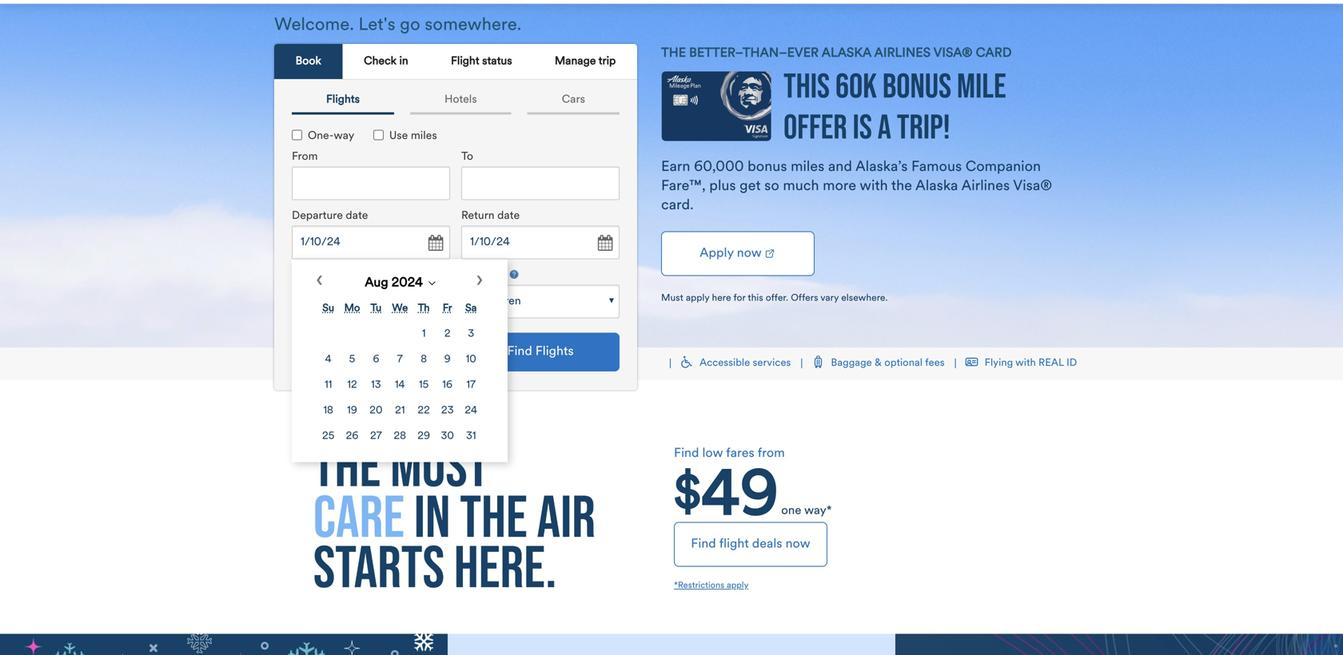 Task type: describe. For each thing, give the bounding box(es) containing it.
this 60k bonus mile offer is a trip. element
[[0, 4, 1344, 348]]

3 | from the left
[[955, 359, 957, 370]]

return
[[461, 211, 495, 222]]

60,000
[[694, 160, 744, 175]]

all search options use discount or companion fare code
[[292, 333, 399, 375]]

10
[[466, 355, 477, 365]]

one-
[[308, 131, 334, 142]]

20 cell
[[365, 399, 387, 423]]

4
[[325, 355, 332, 365]]

6
[[373, 355, 380, 365]]

book
[[296, 56, 321, 67]]

19 cell
[[341, 399, 364, 423]]

check in
[[364, 56, 409, 67]]

elsewhere.
[[842, 294, 888, 303]]

way*
[[805, 505, 832, 518]]

hotels link
[[410, 88, 512, 115]]

row containing 18
[[318, 399, 482, 423]]

2 cell
[[437, 323, 459, 347]]

children
[[480, 296, 521, 307]]

28 cell
[[389, 425, 411, 449]]

link to external site. image
[[764, 247, 776, 260]]

mo
[[344, 303, 360, 314]]

header nav bar navigation
[[0, 0, 1344, 68]]

airlines
[[962, 179, 1010, 194]]

3 cell
[[460, 323, 482, 347]]

with
[[860, 179, 888, 194]]

we
[[392, 303, 408, 314]]

card
[[976, 47, 1012, 60]]

1 | from the left
[[669, 359, 672, 370]]

31
[[466, 431, 476, 442]]

27
[[370, 431, 382, 442]]

cars
[[562, 95, 585, 106]]

2
[[445, 329, 451, 340]]

5 cell
[[341, 348, 364, 372]]

0 vertical spatial miles
[[411, 131, 437, 142]]

26
[[346, 431, 359, 442]]

book link
[[274, 44, 343, 79]]

15
[[419, 380, 429, 391]]

date for departure date
[[346, 211, 368, 222]]

11
[[325, 380, 332, 391]]

7 cell
[[389, 348, 411, 372]]

must
[[661, 294, 684, 303]]

28
[[394, 431, 406, 442]]

31 cell
[[460, 425, 482, 449]]

alaska
[[916, 179, 959, 194]]

22 cell
[[413, 399, 435, 423]]

2 | from the left
[[801, 359, 803, 370]]

alaska's
[[856, 160, 908, 175]]

here
[[712, 294, 731, 303]]

one-way
[[308, 131, 355, 142]]

the better–than–ever alaska airlines visa® card
[[661, 47, 1012, 60]]

2 open datepicker image from the left
[[593, 232, 616, 255]]

tab list containing book
[[274, 44, 637, 80]]

15 cell
[[413, 374, 435, 398]]

children
[[461, 270, 507, 281]]

hotels
[[445, 95, 477, 106]]

Departure date text field
[[292, 226, 450, 259]]

the
[[892, 179, 913, 194]]

8
[[421, 355, 427, 365]]

welcome. let's go somewhere.
[[274, 17, 522, 34]]

24 cell
[[460, 399, 482, 423]]

From text field
[[292, 167, 450, 200]]

manage
[[555, 56, 596, 67]]

flights link
[[292, 88, 394, 115]]

17 cell
[[460, 374, 482, 398]]

this 60k bonus mile offer is a trip. image
[[784, 72, 1006, 139]]

fares
[[726, 448, 755, 461]]

20
[[370, 406, 383, 417]]

in
[[400, 56, 409, 67]]

use inside all search options use discount or companion fare code
[[292, 352, 311, 363]]

30
[[441, 431, 454, 442]]

18
[[323, 406, 334, 417]]

manage trip
[[555, 56, 616, 67]]

9 cell
[[437, 348, 459, 372]]

somewhere.
[[425, 17, 522, 34]]

trip
[[599, 56, 616, 67]]

check in link
[[343, 44, 430, 80]]

bonus
[[748, 160, 787, 175]]

so
[[765, 179, 780, 194]]

low
[[703, 448, 723, 461]]

su
[[323, 303, 334, 314]]

much
[[783, 179, 819, 194]]

14 cell
[[389, 374, 411, 398]]

9
[[444, 355, 451, 365]]

children element
[[461, 285, 620, 319]]

23
[[441, 406, 454, 417]]

way
[[334, 131, 355, 142]]

19
[[347, 406, 357, 417]]

12
[[347, 380, 357, 391]]

› button
[[476, 269, 484, 295]]

49
[[702, 468, 779, 530]]



Task type: locate. For each thing, give the bounding box(es) containing it.
To text field
[[461, 167, 620, 200]]

more
[[823, 179, 857, 194]]

from
[[292, 151, 318, 163]]

0 children
[[470, 296, 521, 307]]

tab list
[[274, 44, 637, 80], [284, 88, 628, 115]]

date up departure date text field
[[346, 211, 368, 222]]

11 cell
[[318, 374, 339, 398]]

use right way
[[389, 131, 408, 142]]

options
[[344, 333, 382, 344]]

1 row from the top
[[318, 323, 482, 347]]

0 horizontal spatial |
[[669, 359, 672, 370]]

1 date from the left
[[346, 211, 368, 222]]

find low fares from
[[674, 448, 785, 461]]

fr
[[443, 303, 452, 314]]

tab list down flight at the left top of the page
[[284, 88, 628, 115]]

3
[[468, 329, 474, 340]]

18 cell
[[318, 399, 339, 423]]

vary
[[821, 294, 839, 303]]

None checkbox
[[373, 130, 384, 140]]

5 row from the top
[[318, 425, 482, 449]]

2 date from the left
[[498, 211, 520, 222]]

open datepicker image
[[424, 232, 446, 255], [593, 232, 616, 255]]

find
[[674, 448, 699, 461]]

for
[[734, 294, 746, 303]]

row containing 1
[[318, 323, 482, 347]]

flight
[[451, 56, 480, 67]]

23 cell
[[437, 399, 459, 423]]

earn
[[661, 160, 691, 175]]

check
[[364, 56, 397, 67]]

7
[[397, 355, 403, 365]]

1 horizontal spatial date
[[498, 211, 520, 222]]

|
[[669, 359, 672, 370], [801, 359, 803, 370], [955, 359, 957, 370]]

and
[[829, 160, 853, 175]]

10 cell
[[460, 348, 482, 372]]

go
[[400, 17, 421, 34]]

‹ button
[[316, 269, 324, 295]]

0
[[470, 296, 478, 307]]

companion
[[966, 160, 1041, 175]]

None checkbox
[[292, 130, 302, 140]]

1 horizontal spatial |
[[801, 359, 803, 370]]

3 row from the top
[[318, 374, 482, 398]]

the most care in the air starts here. element
[[274, 445, 634, 589]]

1 vertical spatial miles
[[791, 160, 825, 175]]

tab list containing flights
[[284, 88, 628, 115]]

tu
[[371, 303, 382, 314]]

29
[[418, 431, 430, 442]]

visa®
[[1013, 179, 1053, 194]]

1 vertical spatial tab list
[[284, 88, 628, 115]]

2 horizontal spatial |
[[955, 359, 957, 370]]

1 horizontal spatial open datepicker image
[[593, 232, 616, 255]]

apply
[[686, 294, 710, 303]]

21 cell
[[389, 399, 411, 423]]

tab list up hotels
[[274, 44, 637, 80]]

49 one way*
[[702, 468, 832, 530]]

alaska airlines credit card. image
[[661, 71, 772, 150]]

1 horizontal spatial miles
[[791, 160, 825, 175]]

better–than–ever
[[689, 47, 819, 60]]

25
[[322, 431, 335, 442]]

date right return at the top of the page
[[498, 211, 520, 222]]

flights
[[326, 95, 360, 106]]

8 cell
[[413, 348, 435, 372]]

departure
[[292, 211, 343, 222]]

22
[[418, 406, 430, 417]]

miles down 'hotels' link
[[411, 131, 437, 142]]

›
[[476, 269, 484, 293]]

flight status link
[[430, 44, 534, 80]]

row containing 11
[[318, 374, 482, 398]]

21
[[395, 406, 405, 417]]

16 cell
[[437, 374, 459, 398]]

welcome.
[[274, 17, 354, 34]]

24
[[465, 406, 478, 417]]

grid
[[316, 295, 484, 451]]

fare
[[351, 363, 371, 375]]

1
[[422, 329, 426, 340]]

to
[[461, 151, 474, 163]]

0 horizontal spatial open datepicker image
[[424, 232, 446, 255]]

must apply here for this offer. offers vary elsewhere.
[[661, 294, 888, 303]]

row containing 4
[[318, 348, 482, 372]]

famous
[[912, 160, 962, 175]]

27 cell
[[365, 425, 387, 449]]

29 cell
[[413, 425, 435, 449]]

row containing 25
[[318, 425, 482, 449]]

from
[[758, 448, 785, 461]]

code
[[374, 363, 399, 375]]

4 cell
[[318, 348, 339, 372]]

form
[[280, 111, 625, 463]]

alaska
[[822, 47, 872, 60]]

date for return date
[[498, 211, 520, 222]]

offers
[[791, 294, 819, 303]]

4 row from the top
[[318, 399, 482, 423]]

0 horizontal spatial date
[[346, 211, 368, 222]]

12 cell
[[341, 374, 364, 398]]

discount
[[314, 352, 357, 363]]

0 horizontal spatial use
[[292, 352, 311, 363]]

form containing ‹
[[280, 111, 625, 463]]

1 vertical spatial use
[[292, 352, 311, 363]]

airlines
[[875, 47, 931, 60]]

0 vertical spatial use
[[389, 131, 408, 142]]

miles
[[411, 131, 437, 142], [791, 160, 825, 175]]

adults
[[292, 270, 324, 281]]

1 cell
[[413, 323, 435, 347]]

use down all
[[292, 352, 311, 363]]

card.
[[661, 199, 694, 213]]

plus
[[710, 179, 736, 194]]

0 horizontal spatial miles
[[411, 131, 437, 142]]

get
[[740, 179, 761, 194]]

return date
[[461, 211, 520, 222]]

grid containing su
[[316, 295, 484, 451]]

2 row from the top
[[318, 348, 482, 372]]

visa®
[[934, 47, 973, 60]]

25 cell
[[318, 425, 339, 449]]

1 open datepicker image from the left
[[424, 232, 446, 255]]

one
[[782, 505, 802, 518]]

miles up much
[[791, 160, 825, 175]]

30 cell
[[437, 425, 459, 449]]

flight status
[[451, 56, 512, 67]]

offer.
[[766, 294, 789, 303]]

fare™,
[[661, 179, 706, 194]]

17
[[467, 380, 476, 391]]

let's
[[359, 17, 396, 34]]

1 horizontal spatial use
[[389, 131, 408, 142]]

miles inside 'earn 60,000 bonus miles and alaska's famous companion fare™, plus get so much more with the alaska airlines visa® card.'
[[791, 160, 825, 175]]

0 vertical spatial tab list
[[274, 44, 637, 80]]

16
[[443, 380, 453, 391]]

manage trip link
[[534, 44, 637, 80]]

or
[[360, 352, 370, 363]]

26 cell
[[341, 425, 364, 449]]

6 cell
[[365, 348, 387, 372]]

all
[[292, 333, 305, 344]]

Return date text field
[[461, 226, 620, 259]]

row
[[318, 323, 482, 347], [318, 348, 482, 372], [318, 374, 482, 398], [318, 399, 482, 423], [318, 425, 482, 449]]

th
[[418, 303, 430, 314]]

13 cell
[[365, 374, 387, 398]]

earn 60,000 bonus miles and alaska's famous companion fare™, plus get so much more with the alaska airlines visa® card.
[[661, 160, 1053, 213]]

14
[[395, 380, 405, 391]]



Task type: vqa. For each thing, say whether or not it's contained in the screenshot.
book a stay image
no



